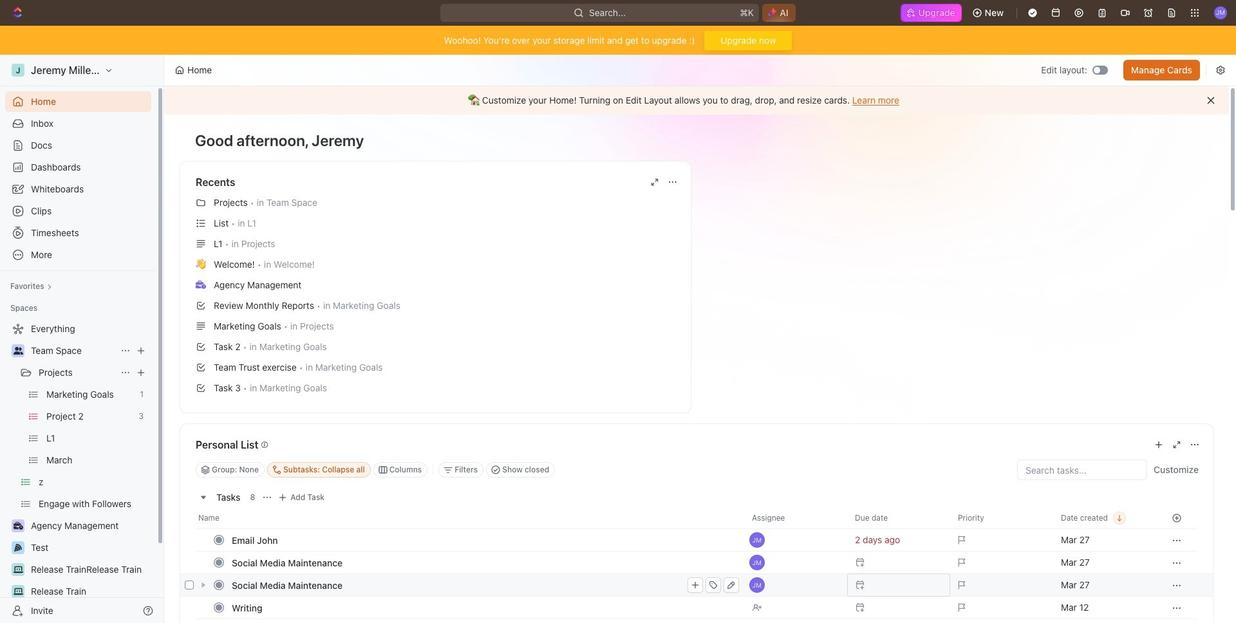 Task type: locate. For each thing, give the bounding box(es) containing it.
tree
[[5, 319, 151, 623]]

tree inside sidebar navigation
[[5, 319, 151, 623]]

0 horizontal spatial business time image
[[13, 522, 23, 530]]

Search tasks... text field
[[1018, 460, 1147, 480]]

laptop code image
[[13, 588, 23, 596]]

pizza slice image
[[14, 544, 22, 552]]

business time image
[[196, 281, 206, 289], [13, 522, 23, 530]]

0 vertical spatial business time image
[[196, 281, 206, 289]]

alert
[[164, 86, 1229, 115]]

user group image
[[13, 347, 23, 355]]

set priority image
[[950, 619, 1053, 623]]



Task type: describe. For each thing, give the bounding box(es) containing it.
laptop code image
[[13, 566, 23, 574]]

1 horizontal spatial business time image
[[196, 281, 206, 289]]

jeremy miller's workspace, , element
[[12, 64, 24, 77]]

1 vertical spatial business time image
[[13, 522, 23, 530]]

sidebar navigation
[[0, 55, 167, 623]]



